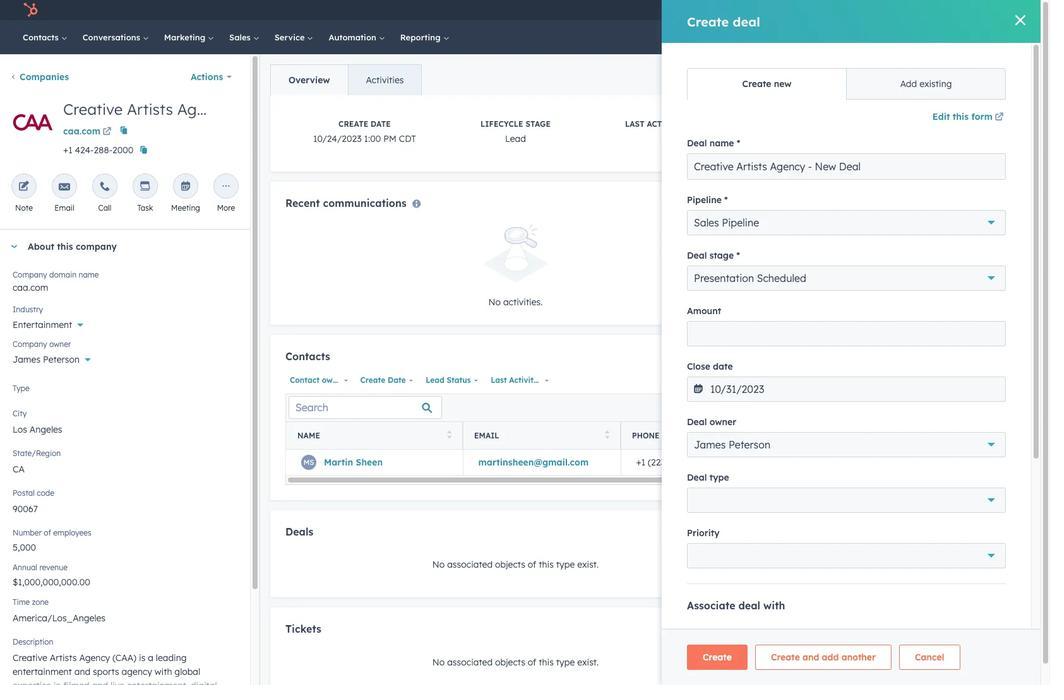 Task type: vqa. For each thing, say whether or not it's contained in the screenshot.


Task type: describe. For each thing, give the bounding box(es) containing it.
or inside add a parent or child company to track the organizational structure for creative artists agency.
[[851, 614, 860, 625]]

organizational
[[794, 629, 854, 640]]

postal code
[[13, 489, 54, 498]]

set up payments
[[876, 452, 937, 461]]

this inside dropdown button
[[57, 241, 73, 253]]

child inside button
[[941, 655, 957, 664]]

communications
[[323, 197, 407, 210]]

parent inside button
[[836, 655, 860, 664]]

date inside the last activity date --
[[688, 119, 708, 129]]

Time zone text field
[[13, 606, 237, 631]]

reporting
[[400, 32, 443, 42]]

type
[[13, 384, 30, 393]]

0 vertical spatial artists
[[127, 100, 173, 119]]

add child company
[[924, 655, 993, 664]]

activity for last activity date
[[509, 376, 538, 385]]

contact
[[290, 376, 320, 385]]

this inside track the customer requests associated with this record.
[[982, 325, 997, 337]]

track inside collect and track payments associated with this company using hubspot payments.
[[843, 408, 864, 419]]

call image
[[99, 181, 111, 193]]

Description text field
[[13, 645, 237, 686]]

lead inside lifecycle stage lead
[[505, 133, 526, 145]]

exist. for deals
[[577, 560, 599, 571]]

+1 424-288-2000
[[63, 145, 134, 156]]

company for add parent company
[[862, 655, 895, 664]]

sales link
[[222, 20, 267, 54]]

create date 10/24/2023 1:00 pm cdt
[[313, 119, 416, 145]]

contacts for contacts (1)
[[809, 66, 848, 77]]

1 - from the left
[[663, 133, 667, 145]]

see
[[794, 521, 809, 532]]

creative artists agency
[[63, 100, 230, 119]]

track the customer requests associated with this record.
[[794, 325, 997, 352]]

activities
[[366, 75, 404, 86]]

0 vertical spatial martin
[[802, 99, 831, 110]]

calling icon button
[[771, 2, 793, 18]]

annual revenue
[[13, 563, 68, 573]]

contacts for contacts link
[[23, 32, 61, 42]]

add child company button
[[913, 650, 1004, 670]]

10/24/2023
[[313, 133, 362, 145]]

task
[[137, 203, 153, 213]]

no for deals
[[432, 560, 445, 571]]

parent inside add a parent or child company to track the organizational structure for creative artists agency.
[[821, 614, 848, 625]]

conversations link
[[75, 20, 157, 54]]

of for tickets
[[528, 657, 536, 668]]

actions button
[[182, 64, 240, 90]]

agency.
[[977, 629, 1009, 640]]

1 horizontal spatial +1
[[636, 457, 646, 469]]

james
[[13, 354, 41, 366]]

opportunities
[[870, 243, 925, 254]]

with for collect and track payments associated with this company using hubspot payments.
[[959, 408, 976, 419]]

associated inside collect and track payments associated with this company using hubspot payments.
[[911, 408, 956, 419]]

provation
[[912, 5, 949, 15]]

create for create date 10/24/2023 1:00 pm cdt
[[339, 119, 368, 129]]

recent communications
[[285, 197, 407, 210]]

424-
[[75, 145, 94, 156]]

activity for last activity date --
[[647, 119, 686, 129]]

service link
[[267, 20, 321, 54]]

type for deals
[[556, 560, 575, 571]]

+ add for second "+ add" button
[[993, 215, 1019, 227]]

the for files
[[812, 521, 825, 532]]

+1 (223) 555-1235 button
[[802, 143, 878, 159]]

help image
[[829, 6, 841, 17]]

add parent company button
[[809, 650, 906, 670]]

provation design studio button
[[891, 0, 1024, 20]]

date inside create date 10/24/2023 1:00 pm cdt
[[371, 119, 391, 129]]

0 vertical spatial sheen
[[834, 99, 861, 110]]

no for tickets
[[432, 657, 445, 668]]

1 vertical spatial martin
[[324, 457, 353, 469]]

service
[[275, 32, 307, 42]]

1 + add button from the top
[[993, 64, 1019, 79]]

owner for company owner
[[49, 340, 71, 349]]

marketing
[[164, 32, 208, 42]]

objects for deals
[[495, 560, 525, 571]]

0 horizontal spatial sheen
[[356, 457, 383, 469]]

contacts
[[868, 175, 906, 186]]

0 vertical spatial creative
[[63, 100, 123, 119]]

a
[[813, 614, 819, 625]]

caa.com inside company domain name caa.com
[[13, 282, 48, 294]]

add button for contacts
[[704, 351, 746, 367]]

0 horizontal spatial +1 (223) 555-1235
[[636, 457, 708, 469]]

2 link opens in a new window image from the top
[[103, 128, 111, 137]]

Postal code text field
[[13, 496, 237, 522]]

Annual revenue text field
[[13, 571, 237, 591]]

annual
[[13, 563, 37, 573]]

2 - from the left
[[667, 133, 670, 145]]

add parent company
[[820, 655, 895, 664]]

domain
[[49, 270, 77, 280]]

exist. for tickets
[[577, 657, 599, 668]]

add button for tickets
[[704, 624, 746, 640]]

postal
[[13, 489, 35, 498]]

add a parent or child company to track the organizational structure for creative artists agency.
[[794, 614, 1009, 640]]

zone
[[32, 598, 49, 608]]

using
[[835, 423, 858, 434]]

collect and track payments associated with this company using hubspot payments.
[[794, 408, 994, 434]]

1 vertical spatial (223)
[[648, 457, 669, 469]]

no activities. alert
[[285, 225, 746, 310]]

provation design studio
[[912, 5, 1005, 15]]

search image
[[1014, 33, 1023, 42]]

2 + add button from the top
[[993, 213, 1019, 229]]

0 vertical spatial to
[[887, 521, 895, 532]]

note image
[[18, 181, 30, 193]]

cdt
[[399, 133, 416, 145]]

+ for 1st "+ add" button from the top of the page
[[993, 66, 999, 77]]

Number of employees text field
[[13, 536, 237, 556]]

press to sort. image
[[447, 431, 452, 440]]

time
[[13, 598, 30, 608]]

city
[[13, 409, 27, 419]]

creative inside add a parent or child company to track the organizational structure for creative artists agency.
[[910, 629, 945, 640]]

state/region
[[13, 449, 61, 458]]

recent
[[285, 197, 320, 210]]

create for create date
[[360, 376, 385, 385]]

martinsheen@gmail.com
[[478, 457, 589, 469]]

marketplaces image
[[803, 6, 814, 17]]

lifecycle
[[481, 119, 523, 129]]

1 horizontal spatial number
[[662, 432, 695, 441]]

caret image
[[10, 245, 18, 249]]

edit button
[[10, 100, 56, 150]]

marketplaces button
[[795, 0, 822, 20]]

pm
[[383, 133, 397, 145]]

no associated objects of this type exist. for tickets
[[432, 657, 599, 668]]

associated inside the view associated contacts link
[[818, 175, 866, 186]]

last activity date
[[491, 376, 559, 385]]

(1)
[[851, 66, 862, 77]]

entertainment button
[[13, 313, 237, 333]]

1 vertical spatial number
[[13, 529, 42, 538]]

requests
[[876, 325, 911, 337]]

hubspot image
[[23, 3, 38, 18]]

about
[[28, 241, 54, 253]]

tickets
[[285, 623, 321, 636]]

child inside add a parent or child company to track the organizational structure for creative artists agency.
[[862, 614, 881, 625]]

companies link
[[10, 71, 69, 83]]

number of employees
[[13, 529, 91, 538]]

name
[[79, 270, 99, 280]]

about this company button
[[0, 230, 237, 264]]

the for revenue
[[819, 243, 832, 254]]

this inside track the revenue opportunities associated with this record.
[[996, 243, 1011, 254]]

set up payments link
[[865, 446, 947, 467]]

industry
[[13, 305, 43, 315]]

owner for contact owner
[[322, 376, 345, 385]]

overview
[[289, 75, 330, 86]]

employees
[[53, 529, 91, 538]]

to inside add a parent or child company to track the organizational structure for creative artists agency.
[[925, 614, 934, 625]]

company for company domain name caa.com
[[13, 270, 47, 280]]

james peterson
[[13, 354, 80, 366]]

company for add child company
[[959, 655, 993, 664]]

name
[[297, 432, 320, 441]]

martinsheen@gmail.com link
[[478, 457, 589, 469]]

actions
[[191, 71, 223, 83]]

reporting link
[[393, 20, 457, 54]]

the inside add a parent or child company to track the organizational structure for creative artists agency.
[[960, 614, 974, 625]]

+ add for 1st "+ add" button from the top of the page
[[993, 66, 1019, 77]]

overview link
[[271, 65, 348, 95]]

note
[[15, 203, 33, 213]]

(223) inside +1 (223) 555-1235 button
[[815, 145, 836, 157]]

add inside add a parent or child company to track the organizational structure for creative artists agency.
[[794, 614, 811, 625]]

Search search field
[[289, 397, 442, 420]]



Task type: locate. For each thing, give the bounding box(es) containing it.
code
[[37, 489, 54, 498]]

1 vertical spatial record.
[[794, 340, 823, 352]]

contacts down the hubspot link
[[23, 32, 61, 42]]

+1
[[63, 145, 72, 156], [802, 145, 812, 157], [636, 457, 646, 469]]

parent up organizational
[[821, 614, 848, 625]]

1235 down phone number
[[690, 457, 708, 469]]

+ add
[[993, 66, 1019, 77], [993, 215, 1019, 227]]

files
[[827, 521, 844, 532]]

555- down phone number
[[671, 457, 690, 469]]

create up search search box
[[360, 376, 385, 385]]

company for about this company
[[76, 241, 117, 253]]

create inside 'popup button'
[[360, 376, 385, 385]]

view associated contacts link
[[794, 173, 906, 188]]

0 vertical spatial create
[[339, 119, 368, 129]]

record. for track the revenue opportunities associated with this record.
[[794, 258, 823, 269]]

to down see
[[794, 536, 802, 548]]

track
[[794, 243, 816, 254], [794, 325, 816, 337]]

add button for deals
[[704, 526, 746, 543]]

menu
[[700, 0, 1026, 20]]

search button
[[1008, 27, 1029, 48]]

0 vertical spatial or
[[959, 521, 968, 532]]

parent
[[821, 614, 848, 625], [836, 655, 860, 664]]

1 vertical spatial lead
[[426, 376, 444, 385]]

child down add a parent or child company to track the organizational structure for creative artists agency.
[[941, 655, 957, 664]]

1 vertical spatial track
[[936, 614, 958, 625]]

(223)
[[815, 145, 836, 157], [648, 457, 669, 469]]

1 horizontal spatial martin sheen link
[[802, 99, 861, 110]]

martin sheen down search search box
[[324, 457, 383, 469]]

+1 inside button
[[802, 145, 812, 157]]

or
[[959, 521, 968, 532], [851, 614, 860, 625]]

martin down the contacts (1)
[[802, 99, 831, 110]]

2 no associated objects of this type exist. from the top
[[432, 657, 599, 668]]

contacts
[[23, 32, 61, 42], [809, 66, 848, 77], [285, 351, 330, 363]]

of
[[44, 529, 51, 538], [528, 560, 536, 571], [528, 657, 536, 668]]

company inside add a parent or child company to track the organizational structure for creative artists agency.
[[884, 614, 923, 625]]

add button
[[704, 351, 746, 367], [704, 526, 746, 543], [704, 624, 746, 640]]

2 track from the top
[[794, 325, 816, 337]]

martin down search search box
[[324, 457, 353, 469]]

sheen
[[834, 99, 861, 110], [356, 457, 383, 469]]

+1 (223) 555-1235 up 'view associated contacts'
[[802, 145, 878, 157]]

creative
[[63, 100, 123, 119], [910, 629, 945, 640]]

0 vertical spatial +1 (223) 555-1235
[[802, 145, 878, 157]]

artists inside add a parent or child company to track the organizational structure for creative artists agency.
[[947, 629, 974, 640]]

contacts left (1)
[[809, 66, 848, 77]]

0 vertical spatial parent
[[821, 614, 848, 625]]

phone number
[[632, 432, 695, 441]]

0 horizontal spatial lead
[[426, 376, 444, 385]]

1 + from the top
[[993, 66, 999, 77]]

0 horizontal spatial owner
[[49, 340, 71, 349]]

date inside create date 'popup button'
[[388, 376, 406, 385]]

press to sort. element for email
[[605, 431, 609, 442]]

no activities.
[[488, 297, 543, 308]]

0 vertical spatial 555-
[[839, 145, 858, 157]]

contacts (1)
[[809, 66, 862, 77]]

parent down organizational
[[836, 655, 860, 664]]

1 type from the top
[[556, 560, 575, 571]]

company for company owner
[[13, 340, 47, 349]]

create inside create date 10/24/2023 1:00 pm cdt
[[339, 119, 368, 129]]

2 objects from the top
[[495, 657, 525, 668]]

Search HubSpot search field
[[863, 27, 1018, 48]]

0 vertical spatial activity
[[647, 119, 686, 129]]

owner right contact
[[322, 376, 345, 385]]

no associated objects of this type exist.
[[432, 560, 599, 571], [432, 657, 599, 668]]

2 vertical spatial with
[[959, 408, 976, 419]]

1 vertical spatial payments
[[901, 452, 937, 461]]

1 horizontal spatial track
[[936, 614, 958, 625]]

description
[[13, 638, 53, 647]]

1 horizontal spatial email
[[474, 432, 499, 441]]

1 vertical spatial +1 (223) 555-1235
[[636, 457, 708, 469]]

2 type from the top
[[556, 657, 575, 668]]

City text field
[[13, 417, 237, 442]]

or right the activities
[[959, 521, 968, 532]]

this inside collect and track payments associated with this company using hubspot payments.
[[979, 408, 994, 419]]

up
[[890, 452, 899, 461]]

add inside popup button
[[992, 494, 1009, 505]]

0 horizontal spatial revenue
[[39, 563, 68, 573]]

0 vertical spatial lead
[[505, 133, 526, 145]]

collect
[[794, 408, 822, 419]]

the
[[819, 243, 832, 254], [819, 325, 832, 337], [812, 521, 825, 532], [960, 614, 974, 625]]

press to sort. element for name
[[447, 431, 452, 442]]

artists up '2000'
[[127, 100, 173, 119]]

associated inside track the customer requests associated with this record.
[[914, 325, 959, 337]]

record. inside see the files attached to your activities or uploaded to this record.
[[822, 536, 851, 548]]

child up the "structure"
[[862, 614, 881, 625]]

owner inside popup button
[[322, 376, 345, 385]]

1 vertical spatial type
[[556, 657, 575, 668]]

child
[[862, 614, 881, 625], [941, 655, 957, 664]]

1 vertical spatial martin sheen link
[[324, 457, 383, 469]]

martin sheen link for view associated contacts
[[802, 99, 861, 110]]

1 vertical spatial company
[[13, 340, 47, 349]]

caa.com
[[63, 126, 100, 137], [13, 282, 48, 294]]

revenue inside track the revenue opportunities associated with this record.
[[834, 243, 867, 254]]

activity
[[647, 119, 686, 129], [509, 376, 538, 385]]

1 vertical spatial sheen
[[356, 457, 383, 469]]

company down about
[[13, 270, 47, 280]]

0 horizontal spatial contacts
[[23, 32, 61, 42]]

1 vertical spatial or
[[851, 614, 860, 625]]

conversations
[[83, 32, 143, 42]]

1 vertical spatial email
[[474, 432, 499, 441]]

555- up 'view associated contacts'
[[839, 145, 858, 157]]

track for track the customer requests associated with this record.
[[794, 325, 816, 337]]

1235 up 'view associated contacts'
[[858, 145, 878, 157]]

1 horizontal spatial (223)
[[815, 145, 836, 157]]

companies
[[20, 71, 69, 83]]

+ for second "+ add" button
[[993, 215, 999, 227]]

0 horizontal spatial track
[[843, 408, 864, 419]]

2 horizontal spatial to
[[925, 614, 934, 625]]

+1 (223) 555-1235
[[802, 145, 878, 157], [636, 457, 708, 469]]

revenue left "opportunities"
[[834, 243, 867, 254]]

task image
[[140, 181, 151, 193]]

0 vertical spatial no associated objects of this type exist.
[[432, 560, 599, 571]]

create
[[339, 119, 368, 129], [360, 376, 385, 385]]

contacts inside "dropdown button"
[[809, 66, 848, 77]]

0 horizontal spatial email
[[55, 203, 74, 213]]

sheen down search search box
[[356, 457, 383, 469]]

1 vertical spatial add button
[[704, 526, 746, 543]]

help button
[[824, 0, 846, 20]]

1 company from the top
[[13, 270, 47, 280]]

number up annual on the left bottom
[[13, 529, 42, 538]]

with for track the customer requests associated with this record.
[[962, 325, 979, 337]]

0 vertical spatial email
[[55, 203, 74, 213]]

2 + add from the top
[[993, 215, 1019, 227]]

0 vertical spatial 1235
[[858, 145, 878, 157]]

2 + from the top
[[993, 215, 999, 227]]

(223) down phone number
[[648, 457, 669, 469]]

2 vertical spatial record.
[[822, 536, 851, 548]]

entertainment
[[13, 320, 72, 331]]

2 vertical spatial of
[[528, 657, 536, 668]]

associated inside track the revenue opportunities associated with this record.
[[928, 243, 973, 254]]

company down agency.
[[959, 655, 993, 664]]

contact owner button
[[285, 373, 351, 389]]

company inside collect and track payments associated with this company using hubspot payments.
[[794, 423, 833, 434]]

last activity date button
[[486, 373, 559, 389]]

see the files attached to your activities or uploaded to this record.
[[794, 521, 1009, 548]]

1 + add from the top
[[993, 66, 1019, 77]]

0 vertical spatial payments
[[867, 408, 908, 419]]

upgrade image
[[709, 6, 721, 17]]

288-
[[94, 145, 112, 156]]

to up add child company
[[925, 614, 934, 625]]

1 press to sort. element from the left
[[447, 431, 452, 442]]

payments up hubspot at the bottom
[[867, 408, 908, 419]]

1 horizontal spatial 555-
[[839, 145, 858, 157]]

+
[[993, 66, 999, 77], [993, 215, 999, 227]]

1 horizontal spatial activity
[[647, 119, 686, 129]]

1 horizontal spatial to
[[887, 521, 895, 532]]

0 vertical spatial martin sheen link
[[802, 99, 861, 110]]

settings link
[[848, 3, 864, 17]]

exist.
[[577, 560, 599, 571], [577, 657, 599, 668]]

activity inside popup button
[[509, 376, 538, 385]]

1 horizontal spatial lead
[[505, 133, 526, 145]]

track for track the revenue opportunities associated with this record.
[[794, 243, 816, 254]]

lead left status
[[426, 376, 444, 385]]

press to sort. element
[[447, 431, 452, 442], [605, 431, 609, 442]]

payments right up
[[901, 452, 937, 461]]

record. inside track the customer requests associated with this record.
[[794, 340, 823, 352]]

settings image
[[850, 5, 862, 17]]

activities link
[[348, 65, 422, 95]]

uploaded
[[970, 521, 1009, 532]]

lead down lifecycle
[[505, 133, 526, 145]]

0 horizontal spatial martin sheen
[[324, 457, 383, 469]]

sales
[[229, 32, 253, 42]]

james peterson button
[[13, 347, 237, 368]]

1 vertical spatial + add button
[[993, 213, 1019, 229]]

track up using
[[843, 408, 864, 419]]

with inside track the customer requests associated with this record.
[[962, 325, 979, 337]]

1 horizontal spatial revenue
[[834, 243, 867, 254]]

1 vertical spatial with
[[962, 325, 979, 337]]

calling icon image
[[776, 5, 788, 16]]

2 add button from the top
[[704, 526, 746, 543]]

to left the your
[[887, 521, 895, 532]]

last inside popup button
[[491, 376, 507, 385]]

navigation
[[270, 64, 422, 96]]

email image
[[59, 181, 70, 193]]

contacts up contact
[[285, 351, 330, 363]]

contacts (1) button
[[781, 54, 988, 88]]

contacts link
[[15, 20, 75, 54]]

0 vertical spatial no
[[488, 297, 501, 308]]

sheen down (1)
[[834, 99, 861, 110]]

the for customer
[[819, 325, 832, 337]]

press to sort. element left the phone
[[605, 431, 609, 442]]

+1 up view
[[802, 145, 812, 157]]

1 objects from the top
[[495, 560, 525, 571]]

company domain name caa.com
[[13, 270, 99, 294]]

0 vertical spatial martin sheen
[[802, 99, 861, 110]]

add
[[1001, 66, 1019, 77], [1001, 215, 1019, 227], [723, 354, 738, 363], [992, 494, 1009, 505], [723, 529, 738, 539], [794, 614, 811, 625], [723, 627, 738, 636], [820, 655, 834, 664], [924, 655, 939, 664]]

your
[[898, 521, 916, 532]]

0 horizontal spatial number
[[13, 529, 42, 538]]

caa.com up 424-
[[63, 126, 100, 137]]

with inside track the revenue opportunities associated with this record.
[[976, 243, 993, 254]]

phone
[[632, 432, 660, 441]]

the inside track the customer requests associated with this record.
[[819, 325, 832, 337]]

lead status button
[[421, 373, 481, 389]]

artists up add child company
[[947, 629, 974, 640]]

last activity date --
[[625, 119, 708, 145]]

press to sort. element down the lead status popup button
[[447, 431, 452, 442]]

1 vertical spatial no
[[432, 560, 445, 571]]

State/Region text field
[[13, 457, 237, 482]]

owner up peterson
[[49, 340, 71, 349]]

date inside last activity date popup button
[[541, 376, 559, 385]]

555- inside button
[[839, 145, 858, 157]]

customer
[[834, 325, 873, 337]]

martin sheen link down search search box
[[324, 457, 383, 469]]

0 vertical spatial + add button
[[993, 64, 1019, 79]]

0 vertical spatial (223)
[[815, 145, 836, 157]]

1235 inside button
[[858, 145, 878, 157]]

0 horizontal spatial artists
[[127, 100, 173, 119]]

structure
[[856, 629, 893, 640]]

2 exist. from the top
[[577, 657, 599, 668]]

this
[[57, 241, 73, 253], [996, 243, 1011, 254], [982, 325, 997, 337], [979, 408, 994, 419], [805, 536, 820, 548], [539, 560, 554, 571], [539, 657, 554, 668]]

company up name
[[76, 241, 117, 253]]

1 horizontal spatial child
[[941, 655, 957, 664]]

+1 left 424-
[[63, 145, 72, 156]]

record. inside track the revenue opportunities associated with this record.
[[794, 258, 823, 269]]

2000
[[112, 145, 134, 156]]

type
[[556, 560, 575, 571], [556, 657, 575, 668]]

+1 (223) 555-1235 down phone number
[[636, 457, 708, 469]]

1 vertical spatial caa.com
[[13, 282, 48, 294]]

1 horizontal spatial last
[[625, 119, 645, 129]]

2 company from the top
[[13, 340, 47, 349]]

1 vertical spatial + add
[[993, 215, 1019, 227]]

0 vertical spatial track
[[794, 243, 816, 254]]

company inside company domain name caa.com
[[13, 270, 47, 280]]

0 vertical spatial exist.
[[577, 560, 599, 571]]

track inside track the revenue opportunities associated with this record.
[[794, 243, 816, 254]]

track inside add a parent or child company to track the organizational structure for creative artists agency.
[[936, 614, 958, 625]]

1 track from the top
[[794, 243, 816, 254]]

upgrade
[[723, 6, 759, 16]]

0 horizontal spatial martin
[[324, 457, 353, 469]]

and
[[824, 408, 841, 419]]

navigation containing overview
[[270, 64, 422, 96]]

with inside collect and track payments associated with this company using hubspot payments.
[[959, 408, 976, 419]]

marketing link
[[157, 20, 222, 54]]

0 vertical spatial of
[[44, 529, 51, 538]]

lead status
[[426, 376, 471, 385]]

revenue
[[834, 243, 867, 254], [39, 563, 68, 573]]

2 press to sort. element from the left
[[605, 431, 609, 442]]

1 horizontal spatial contacts
[[285, 351, 330, 363]]

2 horizontal spatial +1
[[802, 145, 812, 157]]

record. for track the customer requests associated with this record.
[[794, 340, 823, 352]]

0 vertical spatial with
[[976, 243, 993, 254]]

1 vertical spatial martin sheen
[[324, 457, 383, 469]]

email right press to sort. image on the left of page
[[474, 432, 499, 441]]

with for track the revenue opportunities associated with this record.
[[976, 243, 993, 254]]

company inside dropdown button
[[76, 241, 117, 253]]

activity inside the last activity date --
[[647, 119, 686, 129]]

email down email image
[[55, 203, 74, 213]]

0 horizontal spatial last
[[491, 376, 507, 385]]

1 vertical spatial activity
[[509, 376, 538, 385]]

last for last activity date --
[[625, 119, 645, 129]]

track inside track the customer requests associated with this record.
[[794, 325, 816, 337]]

meeting image
[[180, 181, 191, 193]]

hubspot link
[[15, 3, 47, 18]]

1 vertical spatial +
[[993, 215, 999, 227]]

last inside the last activity date --
[[625, 119, 645, 129]]

number right the phone
[[662, 432, 695, 441]]

associated
[[818, 175, 866, 186], [928, 243, 973, 254], [914, 325, 959, 337], [911, 408, 956, 419], [447, 560, 493, 571], [447, 657, 493, 668]]

0 horizontal spatial press to sort. element
[[447, 431, 452, 442]]

of for deals
[[528, 560, 536, 571]]

last for last activity date
[[491, 376, 507, 385]]

no inside alert
[[488, 297, 501, 308]]

0 horizontal spatial or
[[851, 614, 860, 625]]

1 link opens in a new window image from the top
[[103, 125, 111, 140]]

meeting
[[171, 203, 200, 213]]

no associated objects of this type exist. for deals
[[432, 560, 599, 571]]

1 horizontal spatial caa.com
[[63, 126, 100, 137]]

0 horizontal spatial 1235
[[690, 457, 708, 469]]

company down collect
[[794, 423, 833, 434]]

0 horizontal spatial +1
[[63, 145, 72, 156]]

martin sheen link
[[802, 99, 861, 110], [324, 457, 383, 469]]

menu containing provation design studio
[[700, 0, 1026, 20]]

design
[[951, 5, 978, 15]]

type for tickets
[[556, 657, 575, 668]]

company up james
[[13, 340, 47, 349]]

1:00
[[364, 133, 381, 145]]

link opens in a new window image
[[103, 125, 111, 140], [103, 128, 111, 137]]

1 vertical spatial 555-
[[671, 457, 690, 469]]

martin sheen link for martinsheen@gmail.com
[[324, 457, 383, 469]]

company owner
[[13, 340, 71, 349]]

martin sheen down the contacts (1)
[[802, 99, 861, 110]]

company down the "structure"
[[862, 655, 895, 664]]

creative right for
[[910, 629, 945, 640]]

1 vertical spatial objects
[[495, 657, 525, 668]]

0 vertical spatial + add
[[993, 66, 1019, 77]]

3 add button from the top
[[704, 624, 746, 640]]

the inside see the files attached to your activities or uploaded to this record.
[[812, 521, 825, 532]]

menu item
[[865, 0, 889, 20]]

1 vertical spatial track
[[794, 325, 816, 337]]

1 add button from the top
[[704, 351, 746, 367]]

or inside see the files attached to your activities or uploaded to this record.
[[959, 521, 968, 532]]

track up add child company
[[936, 614, 958, 625]]

1 horizontal spatial or
[[959, 521, 968, 532]]

0 vertical spatial company
[[13, 270, 47, 280]]

1 no associated objects of this type exist. from the top
[[432, 560, 599, 571]]

revenue right annual on the left bottom
[[39, 563, 68, 573]]

1 vertical spatial 1235
[[690, 457, 708, 469]]

1 vertical spatial exist.
[[577, 657, 599, 668]]

owner
[[49, 340, 71, 349], [322, 376, 345, 385]]

martin sheen link down the contacts (1)
[[802, 99, 861, 110]]

0 vertical spatial child
[[862, 614, 881, 625]]

objects for tickets
[[495, 657, 525, 668]]

lead inside popup button
[[426, 376, 444, 385]]

1 horizontal spatial press to sort. element
[[605, 431, 609, 442]]

1 exist. from the top
[[577, 560, 599, 571]]

0 horizontal spatial child
[[862, 614, 881, 625]]

caa.com up industry
[[13, 282, 48, 294]]

or up the "structure"
[[851, 614, 860, 625]]

2 vertical spatial no
[[432, 657, 445, 668]]

automation
[[329, 32, 379, 42]]

1 vertical spatial create
[[360, 376, 385, 385]]

0 vertical spatial record.
[[794, 258, 823, 269]]

this inside see the files attached to your activities or uploaded to this record.
[[805, 536, 820, 548]]

1 vertical spatial parent
[[836, 655, 860, 664]]

create up 10/24/2023
[[339, 119, 368, 129]]

the inside track the revenue opportunities associated with this record.
[[819, 243, 832, 254]]

payments inside collect and track payments associated with this company using hubspot payments.
[[867, 408, 908, 419]]

payments
[[867, 408, 908, 419], [901, 452, 937, 461]]

more image
[[220, 181, 232, 193]]

0 vertical spatial type
[[556, 560, 575, 571]]

+1 down the phone
[[636, 457, 646, 469]]

2 vertical spatial to
[[925, 614, 934, 625]]

0 vertical spatial add button
[[704, 351, 746, 367]]

0 vertical spatial caa.com
[[63, 126, 100, 137]]

(223) up view
[[815, 145, 836, 157]]

automation link
[[321, 20, 393, 54]]

creative up caa.com link
[[63, 100, 123, 119]]

press to sort. image
[[605, 431, 609, 440]]

2 vertical spatial add button
[[704, 624, 746, 640]]

company up for
[[884, 614, 923, 625]]

0 horizontal spatial to
[[794, 536, 802, 548]]

attached
[[847, 521, 884, 532]]

0 horizontal spatial martin sheen link
[[324, 457, 383, 469]]



